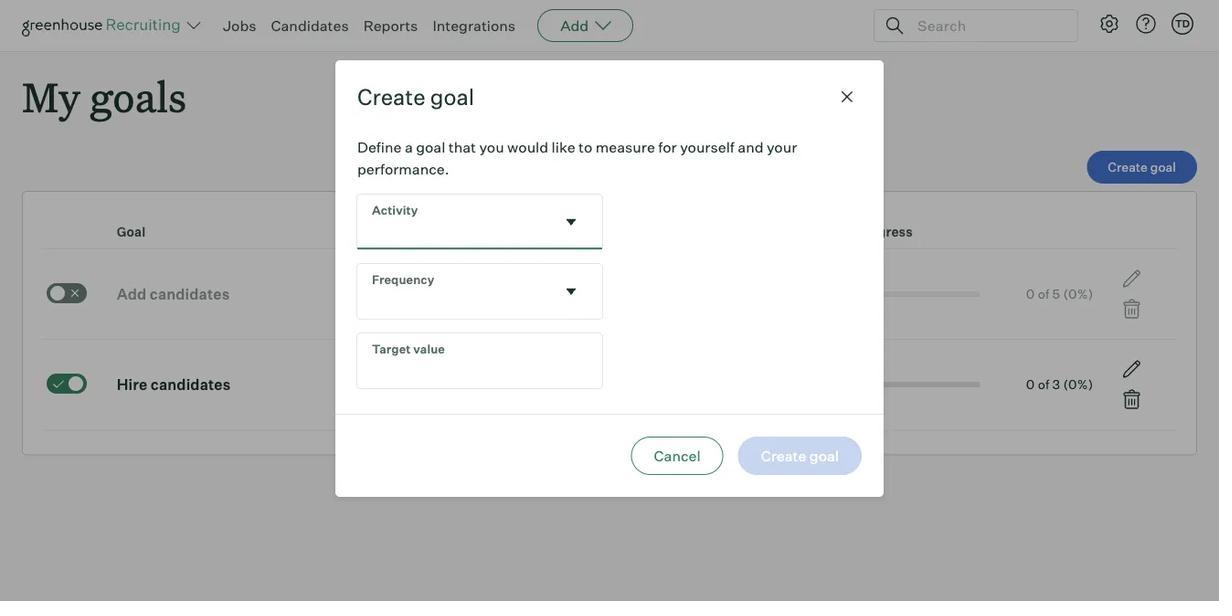 Task type: locate. For each thing, give the bounding box(es) containing it.
remove goal icon image right 0 of 3 (0%)
[[1121, 389, 1143, 411]]

2 of from the top
[[1038, 377, 1050, 393]]

1,
[[590, 285, 600, 304], [590, 376, 600, 394]]

0 vertical spatial none field
[[357, 195, 602, 249]]

td
[[1176, 17, 1190, 30]]

goal inside button
[[1151, 159, 1177, 175]]

1 vertical spatial none field
[[357, 264, 602, 319]]

0 vertical spatial 0
[[1027, 286, 1035, 302]]

2 november 1, 2023 - november 30, 2023 from the top
[[515, 376, 791, 394]]

2 none field from the top
[[357, 264, 602, 319]]

0 vertical spatial 1,
[[590, 285, 600, 304]]

progress bar for add candidates
[[856, 292, 981, 297]]

2 - from the top
[[643, 376, 650, 394]]

1 vertical spatial -
[[643, 376, 650, 394]]

2 (0%) from the top
[[1064, 377, 1094, 393]]

2 0 from the top
[[1027, 377, 1035, 393]]

november 1, 2023 - november 30, 2023
[[515, 285, 791, 304], [515, 376, 791, 394]]

progress bar
[[856, 292, 981, 297], [856, 382, 981, 388]]

a
[[405, 138, 413, 156]]

2023
[[604, 285, 640, 304], [755, 285, 791, 304], [604, 376, 640, 394], [755, 376, 791, 394]]

0 horizontal spatial create
[[357, 83, 426, 110]]

30, for hire candidates
[[729, 376, 752, 394]]

create inside button
[[1108, 159, 1148, 175]]

0 of 5 (0%)
[[1027, 286, 1094, 302]]

remove goal icon image
[[1121, 298, 1143, 320], [1121, 389, 1143, 411]]

1 vertical spatial create
[[1108, 159, 1148, 175]]

like
[[552, 138, 576, 156]]

frequency
[[344, 224, 412, 240]]

1 vertical spatial progress bar
[[856, 382, 981, 388]]

0 vertical spatial remove goal icon image
[[1121, 298, 1143, 320]]

1 progress bar from the top
[[856, 292, 981, 297]]

- right toggle flyout icon
[[643, 285, 650, 304]]

of for add candidates
[[1038, 286, 1050, 302]]

0 left 5
[[1027, 286, 1035, 302]]

0 vertical spatial create goal
[[357, 83, 474, 110]]

1 - from the top
[[643, 285, 650, 304]]

- for add candidates
[[643, 285, 650, 304]]

0 horizontal spatial create goal
[[357, 83, 474, 110]]

-
[[643, 285, 650, 304], [643, 376, 650, 394]]

0 vertical spatial (0%)
[[1064, 286, 1094, 302]]

of for hire candidates
[[1038, 377, 1050, 393]]

None text field
[[357, 195, 555, 249], [357, 264, 555, 319], [357, 195, 555, 249], [357, 264, 555, 319]]

1 horizontal spatial create
[[1108, 159, 1148, 175]]

monthly
[[344, 285, 401, 304], [344, 376, 401, 394]]

candidates
[[150, 285, 230, 304], [151, 376, 231, 394]]

1 horizontal spatial create goal
[[1108, 159, 1177, 175]]

2 30, from the top
[[729, 376, 752, 394]]

1 vertical spatial edit goal icon image
[[1121, 359, 1143, 381]]

monthly for add candidates
[[344, 285, 401, 304]]

1 30, from the top
[[729, 285, 752, 304]]

configure image
[[1099, 13, 1121, 35]]

of
[[1038, 286, 1050, 302], [1038, 377, 1050, 393]]

edit goal icon image
[[1121, 268, 1143, 290], [1121, 359, 1143, 381]]

2 progress bar from the top
[[856, 382, 981, 388]]

1 vertical spatial remove goal icon image
[[1121, 389, 1143, 411]]

of left 3
[[1038, 377, 1050, 393]]

create
[[357, 83, 426, 110], [1108, 159, 1148, 175]]

1 vertical spatial monthly
[[344, 376, 401, 394]]

0 vertical spatial november 1, 2023 - november 30, 2023
[[515, 285, 791, 304]]

progress bar for hire candidates
[[856, 382, 981, 388]]

jobs
[[223, 16, 256, 35]]

define a goal that you would like to measure for yourself and your performance.
[[357, 138, 797, 178]]

1 monthly from the top
[[344, 285, 401, 304]]

1 edit goal icon image from the top
[[1121, 268, 1143, 290]]

none field up toggle flyout 'field'
[[357, 195, 602, 249]]

0 for add candidates
[[1027, 286, 1035, 302]]

would
[[507, 138, 549, 156]]

0 vertical spatial monthly
[[344, 285, 401, 304]]

goal
[[430, 83, 474, 110], [416, 138, 446, 156], [1151, 159, 1177, 175]]

integrations link
[[433, 16, 516, 35]]

yourself
[[680, 138, 735, 156]]

jobs link
[[223, 16, 256, 35]]

(0%) for hire candidates
[[1064, 377, 1094, 393]]

0 left 3
[[1027, 377, 1035, 393]]

1 of from the top
[[1038, 286, 1050, 302]]

1 vertical spatial 0
[[1027, 377, 1035, 393]]

1 vertical spatial goal
[[416, 138, 446, 156]]

1, for add candidates
[[590, 285, 600, 304]]

add inside popup button
[[561, 16, 589, 35]]

none field down toggle flyout 'field'
[[357, 264, 602, 319]]

0
[[1027, 286, 1035, 302], [1027, 377, 1035, 393]]

0 vertical spatial of
[[1038, 286, 1050, 302]]

1 vertical spatial candidates
[[151, 376, 231, 394]]

0 vertical spatial progress bar
[[856, 292, 981, 297]]

None number field
[[357, 334, 602, 388]]

toggle flyout image
[[562, 213, 581, 231]]

to
[[579, 138, 593, 156]]

edit goal icon image right 0 of 5 (0%)
[[1121, 268, 1143, 290]]

of left 5
[[1038, 286, 1050, 302]]

remove goal icon image right 0 of 5 (0%)
[[1121, 298, 1143, 320]]

1 vertical spatial add
[[117, 285, 147, 304]]

cancel
[[654, 447, 701, 465]]

30,
[[729, 285, 752, 304], [729, 376, 752, 394]]

1 vertical spatial 30,
[[729, 376, 752, 394]]

2 1, from the top
[[590, 376, 600, 394]]

add
[[561, 16, 589, 35], [117, 285, 147, 304]]

(0%) right 5
[[1064, 286, 1094, 302]]

2 monthly from the top
[[344, 376, 401, 394]]

2 vertical spatial goal
[[1151, 159, 1177, 175]]

1 vertical spatial create goal
[[1108, 159, 1177, 175]]

1 (0%) from the top
[[1064, 286, 1094, 302]]

1 november 1, 2023 - november 30, 2023 from the top
[[515, 285, 791, 304]]

create goal
[[357, 83, 474, 110], [1108, 159, 1177, 175]]

(0%) right 3
[[1064, 377, 1094, 393]]

remove goal icon image for add candidates
[[1121, 298, 1143, 320]]

time
[[515, 224, 548, 240]]

td button
[[1168, 9, 1198, 38]]

0 vertical spatial candidates
[[150, 285, 230, 304]]

hire candidates
[[117, 376, 231, 394]]

0 vertical spatial edit goal icon image
[[1121, 268, 1143, 290]]

0 vertical spatial 30,
[[729, 285, 752, 304]]

1 horizontal spatial add
[[561, 16, 589, 35]]

0 horizontal spatial add
[[117, 285, 147, 304]]

1 vertical spatial of
[[1038, 377, 1050, 393]]

edit goal icon image right 0 of 3 (0%)
[[1121, 359, 1143, 381]]

None checkbox
[[47, 284, 87, 304], [47, 374, 87, 394], [47, 284, 87, 304], [47, 374, 87, 394]]

- up cancel button
[[643, 376, 650, 394]]

0 vertical spatial add
[[561, 16, 589, 35]]

add button
[[538, 9, 634, 42]]

1 vertical spatial (0%)
[[1064, 377, 1094, 393]]

0 vertical spatial goal
[[430, 83, 474, 110]]

candidates link
[[271, 16, 349, 35]]

1 vertical spatial november 1, 2023 - november 30, 2023
[[515, 376, 791, 394]]

0 vertical spatial -
[[643, 285, 650, 304]]

2 remove goal icon image from the top
[[1121, 389, 1143, 411]]

for
[[659, 138, 677, 156]]

1 vertical spatial 1,
[[590, 376, 600, 394]]

progress
[[856, 224, 913, 240]]

1 0 from the top
[[1027, 286, 1035, 302]]

0 vertical spatial create
[[357, 83, 426, 110]]

1 none field from the top
[[357, 195, 602, 249]]

1 remove goal icon image from the top
[[1121, 298, 1143, 320]]

1 1, from the top
[[590, 285, 600, 304]]

(0%)
[[1064, 286, 1094, 302], [1064, 377, 1094, 393]]

2 edit goal icon image from the top
[[1121, 359, 1143, 381]]

november
[[515, 285, 587, 304], [653, 285, 725, 304], [515, 376, 587, 394], [653, 376, 725, 394]]

None field
[[357, 195, 602, 249], [357, 264, 602, 319]]

add candidates
[[117, 285, 230, 304]]

measure
[[596, 138, 655, 156]]



Task type: describe. For each thing, give the bounding box(es) containing it.
goal
[[117, 224, 146, 240]]

none field toggle flyout
[[357, 195, 602, 249]]

you
[[479, 138, 504, 156]]

0 of 3 (0%)
[[1027, 377, 1094, 393]]

candidates for add candidates
[[150, 285, 230, 304]]

5
[[1053, 286, 1061, 302]]

3
[[1053, 377, 1061, 393]]

remove goal icon image for hire candidates
[[1121, 389, 1143, 411]]

time period
[[515, 224, 591, 240]]

candidates
[[271, 16, 349, 35]]

that
[[449, 138, 476, 156]]

period
[[550, 224, 591, 240]]

- for hire candidates
[[643, 376, 650, 394]]

edit goal icon image for hire candidates
[[1121, 359, 1143, 381]]

create goal button
[[1087, 151, 1198, 184]]

november 1, 2023 - november 30, 2023 for hire candidates
[[515, 376, 791, 394]]

(0%) for add candidates
[[1064, 286, 1094, 302]]

hire
[[117, 376, 148, 394]]

integrations
[[433, 16, 516, 35]]

my
[[22, 69, 80, 123]]

goals
[[90, 69, 187, 123]]

1, for hire candidates
[[590, 376, 600, 394]]

td button
[[1172, 13, 1194, 35]]

edit goal icon image for add candidates
[[1121, 268, 1143, 290]]

performance.
[[357, 160, 450, 178]]

goal inside define a goal that you would like to measure for yourself and your performance.
[[416, 138, 446, 156]]

and
[[738, 138, 764, 156]]

greenhouse recruiting image
[[22, 15, 187, 37]]

monthly for hire candidates
[[344, 376, 401, 394]]

reports
[[364, 16, 418, 35]]

reports link
[[364, 16, 418, 35]]

cancel button
[[631, 437, 724, 475]]

add for add
[[561, 16, 589, 35]]

create goal inside button
[[1108, 159, 1177, 175]]

Search text field
[[913, 12, 1061, 39]]

your
[[767, 138, 797, 156]]

30, for add candidates
[[729, 285, 752, 304]]

0 for hire candidates
[[1027, 377, 1035, 393]]

define
[[357, 138, 402, 156]]

candidates for hire candidates
[[151, 376, 231, 394]]

add for add candidates
[[117, 285, 147, 304]]

november 1, 2023 - november 30, 2023 for add candidates
[[515, 285, 791, 304]]

toggle flyout image
[[562, 282, 581, 301]]

my goals
[[22, 69, 187, 123]]

close modal icon image
[[837, 86, 858, 108]]



Task type: vqa. For each thing, say whether or not it's contained in the screenshot.
would
yes



